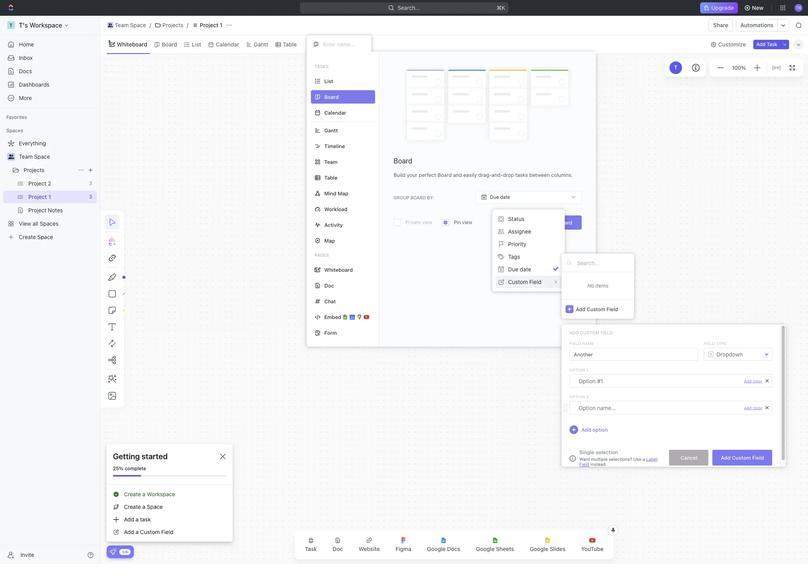 Task type: vqa. For each thing, say whether or not it's contained in the screenshot.
2nd "Add color" from the bottom of the page
yes



Task type: locate. For each thing, give the bounding box(es) containing it.
selections?
[[610, 457, 633, 462]]

a for space
[[143, 504, 146, 510]]

1 horizontal spatial calendar
[[325, 109, 347, 116]]

1 vertical spatial docs
[[448, 546, 461, 552]]

0 horizontal spatial board
[[162, 41, 177, 47]]

2 color from the top
[[754, 406, 763, 410]]

0 horizontal spatial projects
[[24, 167, 44, 173]]

priority button
[[496, 238, 562, 251]]

0 vertical spatial option name... text field
[[579, 375, 741, 387]]

a for task
[[136, 516, 139, 523]]

instead.
[[590, 462, 608, 467]]

due
[[491, 194, 499, 200], [509, 266, 519, 273]]

date up status
[[501, 194, 511, 200]]

gantt up timeline on the top left of the page
[[325, 127, 338, 133]]

whiteboard up chat
[[325, 267, 353, 273]]

25%
[[113, 466, 124, 472]]

space right user group image
[[34, 153, 50, 160]]

0 horizontal spatial date
[[501, 194, 511, 200]]

1 vertical spatial projects link
[[24, 164, 75, 177]]

date for due date dropdown button
[[501, 194, 511, 200]]

due date inside button
[[509, 266, 532, 273]]

1 horizontal spatial 1
[[587, 368, 589, 372]]

option for option 1
[[570, 368, 586, 372]]

tree
[[3, 137, 97, 244]]

1 add color button from the top
[[745, 379, 763, 384]]

gantt left table link
[[254, 41, 269, 47]]

items
[[596, 283, 609, 289]]

cancel
[[681, 455, 698, 461]]

view button
[[307, 39, 333, 50]]

1 option name... text field from the top
[[579, 375, 741, 387]]

0 vertical spatial whiteboard
[[117, 41, 147, 47]]

0 vertical spatial 1
[[220, 22, 223, 28]]

team space link
[[105, 20, 148, 30], [19, 151, 95, 163]]

1 horizontal spatial projects link
[[153, 20, 185, 30]]

1 vertical spatial table
[[325, 174, 338, 181]]

board
[[162, 41, 177, 47], [394, 157, 413, 165], [557, 220, 573, 226]]

add inside add custom field button
[[722, 455, 731, 461]]

table right gantt link
[[283, 41, 297, 47]]

team space up whiteboard link
[[115, 22, 146, 28]]

color for option 1
[[754, 379, 763, 384]]

1 vertical spatial create
[[124, 504, 141, 510]]

option for option 2
[[570, 394, 586, 399]]

1 vertical spatial team space link
[[19, 151, 95, 163]]

0 horizontal spatial calendar
[[216, 41, 240, 47]]

create up "create a space"
[[124, 491, 141, 498]]

a for custom
[[136, 529, 139, 536]]

add color for option 1
[[745, 379, 763, 384]]

map right mind
[[338, 190, 349, 196]]

map down activity at the left
[[325, 237, 335, 244]]

automations button
[[737, 19, 778, 31]]

tree inside sidebar navigation
[[3, 137, 97, 244]]

1 horizontal spatial board
[[394, 157, 413, 165]]

due date for due date dropdown button
[[491, 194, 511, 200]]

0 vertical spatial color
[[754, 379, 763, 384]]

team
[[115, 22, 129, 28], [19, 153, 33, 160], [325, 159, 338, 165]]

0 horizontal spatial team space
[[19, 153, 50, 160]]

sidebar navigation
[[0, 16, 100, 564]]

option name... text field for option 2
[[579, 402, 741, 414]]

list down project 1 link
[[192, 41, 201, 47]]

started
[[142, 452, 168, 461]]

add a task
[[124, 516, 151, 523]]

0 horizontal spatial due
[[491, 194, 499, 200]]

add task button
[[754, 40, 781, 49]]

google
[[428, 546, 446, 552], [477, 546, 495, 552], [530, 546, 549, 552]]

0 vertical spatial add color
[[745, 379, 763, 384]]

doc up chat
[[325, 282, 334, 289]]

1 horizontal spatial google
[[477, 546, 495, 552]]

team space inside tree
[[19, 153, 50, 160]]

0 horizontal spatial google
[[428, 546, 446, 552]]

0 vertical spatial task
[[768, 41, 778, 47]]

due date button
[[496, 263, 562, 276]]

1 horizontal spatial map
[[338, 190, 349, 196]]

home
[[19, 41, 34, 48]]

1 color from the top
[[754, 379, 763, 384]]

custom
[[509, 279, 528, 285], [587, 306, 606, 312], [581, 330, 600, 335], [733, 455, 752, 461], [140, 529, 160, 536]]

customize button
[[709, 39, 749, 50]]

timeline
[[325, 143, 345, 149]]

add inside button
[[757, 41, 766, 47]]

task down automations button
[[768, 41, 778, 47]]

task left the doc button
[[305, 546, 317, 552]]

1 google from the left
[[428, 546, 446, 552]]

assignee button
[[496, 225, 562, 238]]

selection
[[597, 449, 619, 456]]

0 vertical spatial create
[[124, 491, 141, 498]]

0 vertical spatial option
[[570, 368, 586, 372]]

0 horizontal spatial team
[[19, 153, 33, 160]]

0 vertical spatial add color button
[[745, 379, 763, 384]]

2 option from the top
[[570, 394, 586, 399]]

1 horizontal spatial space
[[130, 22, 146, 28]]

1 add color from the top
[[745, 379, 763, 384]]

1 horizontal spatial list
[[325, 78, 334, 84]]

0 vertical spatial date
[[501, 194, 511, 200]]

doc right task button
[[333, 546, 343, 552]]

no
[[588, 283, 595, 289]]

1 vertical spatial option
[[570, 394, 586, 399]]

option 1
[[570, 368, 589, 372]]

2 horizontal spatial board
[[557, 220, 573, 226]]

upgrade
[[712, 4, 735, 11]]

calendar up timeline on the top left of the page
[[325, 109, 347, 116]]

team down timeline on the top left of the page
[[325, 159, 338, 165]]

field
[[530, 279, 542, 285], [607, 306, 619, 312], [601, 330, 613, 335], [570, 341, 582, 346], [704, 341, 716, 346], [753, 455, 765, 461], [580, 462, 590, 467], [161, 529, 174, 536]]

projects link
[[153, 20, 185, 30], [24, 164, 75, 177]]

add
[[757, 41, 766, 47], [576, 306, 586, 312], [570, 330, 580, 335], [745, 379, 753, 384], [745, 406, 753, 410], [582, 427, 592, 433], [722, 455, 731, 461], [124, 516, 134, 523], [124, 529, 134, 536]]

Search... text field
[[578, 257, 631, 269]]

add color for option 2
[[745, 406, 763, 410]]

1 vertical spatial doc
[[333, 546, 343, 552]]

due inside due date dropdown button
[[491, 194, 499, 200]]

date inside due date button
[[520, 266, 532, 273]]

group
[[394, 195, 410, 200]]

1 / from the left
[[150, 22, 151, 28]]

inbox link
[[3, 52, 97, 64]]

date up custom field
[[520, 266, 532, 273]]

1 vertical spatial due date
[[509, 266, 532, 273]]

0 vertical spatial list
[[192, 41, 201, 47]]

projects link inside tree
[[24, 164, 75, 177]]

1 vertical spatial gantt
[[325, 127, 338, 133]]

1 vertical spatial color
[[754, 406, 763, 410]]

team space right user group image
[[19, 153, 50, 160]]

1 horizontal spatial date
[[520, 266, 532, 273]]

project 1 link
[[190, 20, 225, 30]]

0 horizontal spatial team space link
[[19, 151, 95, 163]]

1 vertical spatial space
[[34, 153, 50, 160]]

use
[[634, 457, 642, 462]]

table up mind
[[325, 174, 338, 181]]

a
[[643, 457, 646, 462], [143, 491, 146, 498], [143, 504, 146, 510], [136, 516, 139, 523], [136, 529, 139, 536]]

1 horizontal spatial /
[[187, 22, 189, 28]]

map
[[338, 190, 349, 196], [325, 237, 335, 244]]

team inside sidebar navigation
[[19, 153, 33, 160]]

team right user group image
[[19, 153, 33, 160]]

1 vertical spatial 1
[[587, 368, 589, 372]]

due inside due date button
[[509, 266, 519, 273]]

1 horizontal spatial docs
[[448, 546, 461, 552]]

0 vertical spatial gantt
[[254, 41, 269, 47]]

complete
[[125, 466, 146, 472]]

a left task at the bottom left of the page
[[136, 516, 139, 523]]

user group image
[[108, 23, 113, 27]]

add custom field inside dropdown button
[[576, 306, 619, 312]]

0 horizontal spatial docs
[[19, 68, 32, 74]]

1 vertical spatial option name... text field
[[579, 402, 741, 414]]

2 create from the top
[[124, 504, 141, 510]]

google for google docs
[[428, 546, 446, 552]]

1 vertical spatial whiteboard
[[325, 267, 353, 273]]

1 vertical spatial calendar
[[325, 109, 347, 116]]

customize
[[719, 41, 747, 47]]

docs
[[19, 68, 32, 74], [448, 546, 461, 552]]

2 option name... text field from the top
[[579, 402, 741, 414]]

due date inside dropdown button
[[491, 194, 511, 200]]

2 vertical spatial board
[[557, 220, 573, 226]]

1 horizontal spatial team space link
[[105, 20, 148, 30]]

0 vertical spatial due
[[491, 194, 499, 200]]

1
[[220, 22, 223, 28], [587, 368, 589, 372]]

option
[[570, 368, 586, 372], [570, 394, 586, 399]]

option
[[593, 427, 609, 433]]

google left "slides"
[[530, 546, 549, 552]]

2 / from the left
[[187, 22, 189, 28]]

board link
[[160, 39, 177, 50]]

team right user group icon
[[115, 22, 129, 28]]

0 vertical spatial team space link
[[105, 20, 148, 30]]

add custom field button
[[713, 450, 773, 466]]

i
[[573, 456, 574, 461]]

0 vertical spatial table
[[283, 41, 297, 47]]

0 vertical spatial space
[[130, 22, 146, 28]]

1 horizontal spatial due
[[509, 266, 519, 273]]

getting
[[113, 452, 140, 461]]

1 vertical spatial due
[[509, 266, 519, 273]]

100%
[[733, 65, 747, 71]]

team space
[[115, 22, 146, 28], [19, 153, 50, 160]]

whiteboard left board link
[[117, 41, 147, 47]]

option left 2
[[570, 394, 586, 399]]

space down the create a workspace on the left of page
[[147, 504, 163, 510]]

1 horizontal spatial projects
[[163, 22, 183, 28]]

due date up status
[[491, 194, 511, 200]]

custom field
[[509, 279, 542, 285]]

1 vertical spatial add color
[[745, 406, 763, 410]]

google inside 'button'
[[428, 546, 446, 552]]

1 horizontal spatial task
[[768, 41, 778, 47]]

table
[[283, 41, 297, 47], [325, 174, 338, 181]]

1 vertical spatial map
[[325, 237, 335, 244]]

1 down name
[[587, 368, 589, 372]]

doc
[[325, 282, 334, 289], [333, 546, 343, 552]]

custom field button
[[496, 276, 562, 288]]

a up "create a space"
[[143, 491, 146, 498]]

3 google from the left
[[530, 546, 549, 552]]

task
[[768, 41, 778, 47], [305, 546, 317, 552]]

space
[[130, 22, 146, 28], [34, 153, 50, 160], [147, 504, 163, 510]]

embed
[[325, 314, 342, 320]]

due for due date button
[[509, 266, 519, 273]]

google right figma
[[428, 546, 446, 552]]

google slides
[[530, 546, 566, 552]]

1 vertical spatial add custom field
[[570, 330, 613, 335]]

docs inside docs link
[[19, 68, 32, 74]]

project
[[200, 22, 219, 28]]

1 right project on the top left of page
[[220, 22, 223, 28]]

0 horizontal spatial map
[[325, 237, 335, 244]]

field inside label field
[[580, 462, 590, 467]]

0 horizontal spatial space
[[34, 153, 50, 160]]

add custom field inside button
[[722, 455, 765, 461]]

1 vertical spatial projects
[[24, 167, 44, 173]]

1 horizontal spatial team
[[115, 22, 129, 28]]

option down field name on the bottom right
[[570, 368, 586, 372]]

dropdown
[[717, 351, 744, 358]]

projects
[[163, 22, 183, 28], [24, 167, 44, 173]]

1 vertical spatial board
[[394, 157, 413, 165]]

date inside due date dropdown button
[[501, 194, 511, 200]]

0 horizontal spatial projects link
[[24, 164, 75, 177]]

Option name... text field
[[579, 375, 741, 387], [579, 402, 741, 414]]

2 google from the left
[[477, 546, 495, 552]]

google left sheets
[[477, 546, 495, 552]]

2 horizontal spatial team
[[325, 159, 338, 165]]

label field
[[580, 457, 658, 467]]

custom inside button
[[733, 455, 752, 461]]

2 vertical spatial add custom field
[[722, 455, 765, 461]]

0 horizontal spatial /
[[150, 22, 151, 28]]

2 add color from the top
[[745, 406, 763, 410]]

share
[[714, 22, 729, 28]]

1 option from the top
[[570, 368, 586, 372]]

1 vertical spatial add color button
[[745, 406, 763, 410]]

google inside button
[[530, 546, 549, 552]]

spaces
[[6, 128, 23, 134]]

status button
[[496, 213, 562, 225]]

slides
[[550, 546, 566, 552]]

due date for due date button
[[509, 266, 532, 273]]

add color button for option 1
[[745, 379, 763, 384]]

calendar down project 1
[[216, 41, 240, 47]]

/
[[150, 22, 151, 28], [187, 22, 189, 28]]

1 vertical spatial date
[[520, 266, 532, 273]]

2 add color button from the top
[[745, 406, 763, 410]]

2 vertical spatial space
[[147, 504, 163, 510]]

t
[[675, 64, 678, 71]]

0 vertical spatial add custom field
[[576, 306, 619, 312]]

1 create from the top
[[124, 491, 141, 498]]

1 horizontal spatial team space
[[115, 22, 146, 28]]

youtube button
[[576, 533, 610, 557]]

google slides button
[[524, 533, 572, 557]]

space up whiteboard link
[[130, 22, 146, 28]]

calendar link
[[214, 39, 240, 50]]

create up add a task
[[124, 504, 141, 510]]

due date
[[491, 194, 511, 200], [509, 266, 532, 273]]

2 horizontal spatial google
[[530, 546, 549, 552]]

0 vertical spatial map
[[338, 190, 349, 196]]

0 horizontal spatial list
[[192, 41, 201, 47]]

a up task at the bottom left of the page
[[143, 504, 146, 510]]

tree containing team space
[[3, 137, 97, 244]]

google inside button
[[477, 546, 495, 552]]

1 vertical spatial task
[[305, 546, 317, 552]]

add custom field
[[576, 306, 619, 312], [570, 330, 613, 335], [722, 455, 765, 461]]

list down view
[[325, 78, 334, 84]]

Enter name... field
[[323, 41, 365, 48]]

0 vertical spatial doc
[[325, 282, 334, 289]]

by:
[[427, 195, 434, 200]]

0 horizontal spatial 1
[[220, 22, 223, 28]]

a down add a task
[[136, 529, 139, 536]]

due date up custom field
[[509, 266, 532, 273]]

space inside sidebar navigation
[[34, 153, 50, 160]]

0 vertical spatial docs
[[19, 68, 32, 74]]

0 horizontal spatial table
[[283, 41, 297, 47]]

whiteboard
[[117, 41, 147, 47], [325, 267, 353, 273]]

1 vertical spatial team space
[[19, 153, 50, 160]]

0 vertical spatial projects
[[163, 22, 183, 28]]

create for create a space
[[124, 504, 141, 510]]

0 vertical spatial due date
[[491, 194, 511, 200]]



Task type: describe. For each thing, give the bounding box(es) containing it.
priority
[[509, 241, 527, 247]]

search...
[[398, 4, 420, 11]]

1/4
[[122, 549, 128, 554]]

home link
[[3, 38, 97, 51]]

projects inside tree
[[24, 167, 44, 173]]

chat
[[325, 298, 336, 304]]

1 for option 1
[[587, 368, 589, 372]]

activity
[[325, 222, 343, 228]]

due for due date dropdown button
[[491, 194, 499, 200]]

task button
[[299, 533, 324, 557]]

figma
[[396, 546, 412, 552]]

create a space
[[124, 504, 163, 510]]

due date button
[[476, 191, 582, 204]]

doc inside button
[[333, 546, 343, 552]]

option name... text field for option 1
[[579, 375, 741, 387]]

a for workspace
[[143, 491, 146, 498]]

invite
[[20, 551, 34, 558]]

automations
[[741, 22, 774, 28]]

youtube
[[582, 546, 604, 552]]

list inside list link
[[192, 41, 201, 47]]

close image
[[220, 454, 226, 459]]

field name
[[570, 341, 595, 346]]

upgrade link
[[701, 2, 739, 13]]

dropdown button
[[705, 348, 773, 361]]

favorites button
[[3, 113, 30, 122]]

google docs
[[428, 546, 461, 552]]

board
[[411, 195, 426, 200]]

0 vertical spatial projects link
[[153, 20, 185, 30]]

website button
[[353, 533, 387, 557]]

type
[[717, 341, 727, 346]]

tags button
[[496, 251, 562, 263]]

task
[[140, 516, 151, 523]]

project 1
[[200, 22, 223, 28]]

google docs button
[[421, 533, 467, 557]]

docs link
[[3, 65, 97, 78]]

onboarding checklist button image
[[110, 549, 116, 555]]

status
[[509, 216, 525, 222]]

field inside button
[[753, 455, 765, 461]]

add a custom field
[[124, 529, 174, 536]]

no items
[[588, 283, 609, 289]]

assignee
[[509, 228, 532, 235]]

25% complete
[[113, 466, 146, 472]]

a right use
[[643, 457, 646, 462]]

figma button
[[390, 533, 418, 557]]

⌘k
[[497, 4, 506, 11]]

new button
[[742, 2, 769, 14]]

1 horizontal spatial table
[[325, 174, 338, 181]]

Enter name... text field
[[570, 348, 698, 361]]

tags
[[509, 253, 521, 260]]

view button
[[307, 35, 333, 54]]

field type
[[704, 341, 727, 346]]

0 horizontal spatial gantt
[[254, 41, 269, 47]]

sheets
[[497, 546, 515, 552]]

create a workspace
[[124, 491, 175, 498]]

website
[[359, 546, 380, 552]]

want
[[580, 457, 591, 462]]

google sheets
[[477, 546, 515, 552]]

add option
[[582, 427, 609, 433]]

option 2
[[570, 394, 590, 399]]

onboarding checklist button element
[[110, 549, 116, 555]]

google for google slides
[[530, 546, 549, 552]]

google sheets button
[[470, 533, 521, 557]]

1 horizontal spatial whiteboard
[[325, 267, 353, 273]]

multiple
[[592, 457, 608, 462]]

2
[[587, 394, 590, 399]]

docs inside google docs 'button'
[[448, 546, 461, 552]]

create for create a workspace
[[124, 491, 141, 498]]

google for google sheets
[[477, 546, 495, 552]]

share button
[[709, 19, 734, 32]]

0 horizontal spatial whiteboard
[[117, 41, 147, 47]]

1 vertical spatial list
[[325, 78, 334, 84]]

table inside table link
[[283, 41, 297, 47]]

0 vertical spatial team space
[[115, 22, 146, 28]]

dashboards link
[[3, 78, 97, 91]]

0 vertical spatial board
[[162, 41, 177, 47]]

label
[[647, 457, 658, 462]]

cancel button
[[670, 450, 709, 466]]

1 for project 1
[[220, 22, 223, 28]]

whiteboard link
[[115, 39, 147, 50]]

100% button
[[731, 63, 748, 72]]

color for option 2
[[754, 406, 763, 410]]

favorites
[[6, 114, 27, 120]]

0 horizontal spatial task
[[305, 546, 317, 552]]

1 horizontal spatial gantt
[[325, 127, 338, 133]]

add inside add custom field dropdown button
[[576, 306, 586, 312]]

add custom field button
[[562, 299, 635, 319]]

want multiple selections? use a
[[580, 457, 647, 462]]

name
[[583, 341, 595, 346]]

user group image
[[8, 154, 14, 159]]

date for due date button
[[520, 266, 532, 273]]

single
[[580, 449, 595, 456]]

0 vertical spatial calendar
[[216, 41, 240, 47]]

workload
[[325, 206, 348, 212]]

getting started
[[113, 452, 168, 461]]

group board by:
[[394, 195, 434, 200]]

add color button for option 2
[[745, 406, 763, 410]]

new
[[753, 4, 764, 11]]

table link
[[282, 39, 297, 50]]

inbox
[[19, 54, 33, 61]]

2 horizontal spatial space
[[147, 504, 163, 510]]

list link
[[190, 39, 201, 50]]

form
[[325, 330, 337, 336]]

view
[[317, 41, 330, 47]]

mind
[[325, 190, 337, 196]]



